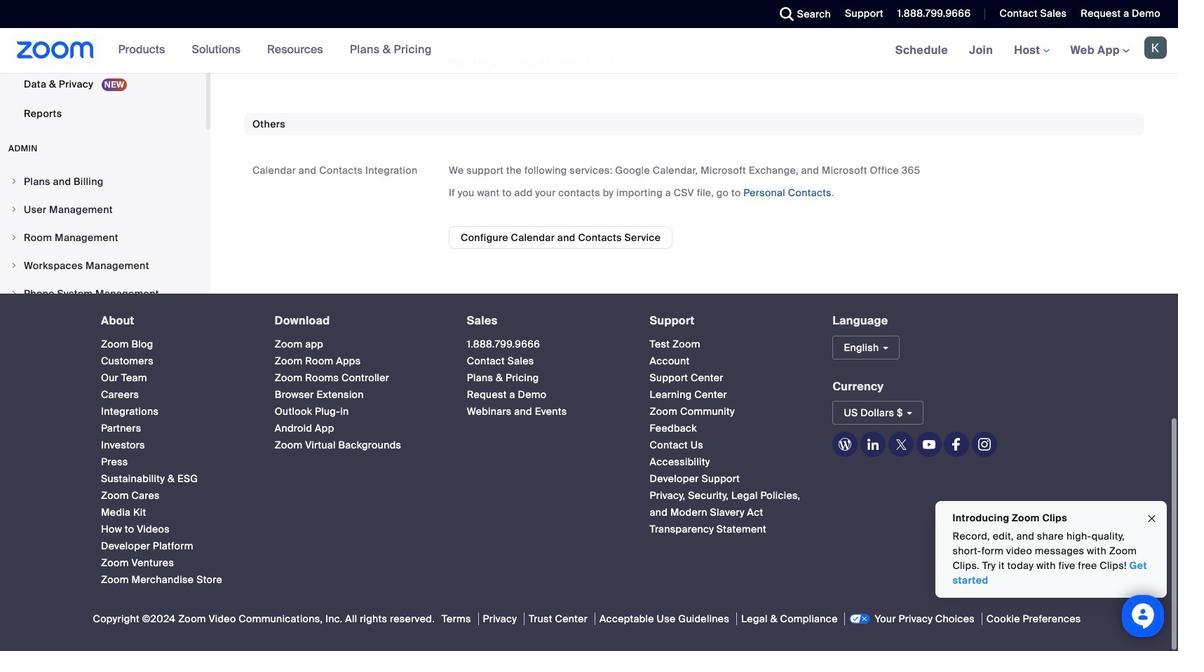 Task type: describe. For each thing, give the bounding box(es) containing it.
admin menu menu
[[0, 168, 206, 365]]

3 menu item from the top
[[0, 224, 206, 251]]

4 menu item from the top
[[0, 253, 206, 279]]

meetings navigation
[[885, 28, 1179, 74]]

5 menu item from the top
[[0, 281, 206, 307]]

zoom logo image
[[17, 41, 94, 59]]

4 heading from the left
[[650, 315, 808, 327]]

2 right image from the top
[[10, 262, 18, 270]]

1 right image from the top
[[10, 177, 18, 186]]

1 right image from the top
[[10, 206, 18, 214]]



Task type: vqa. For each thing, say whether or not it's contained in the screenshot.
CHAT WITH BOT image
no



Task type: locate. For each thing, give the bounding box(es) containing it.
profile picture image
[[1145, 36, 1167, 59]]

menu item
[[0, 168, 206, 195], [0, 196, 206, 223], [0, 224, 206, 251], [0, 253, 206, 279], [0, 281, 206, 307]]

personal menu menu
[[0, 0, 206, 129]]

3 right image from the top
[[10, 290, 18, 298]]

2 right image from the top
[[10, 234, 18, 242]]

banner
[[0, 28, 1179, 74]]

1 menu item from the top
[[0, 168, 206, 195]]

right image
[[10, 206, 18, 214], [10, 262, 18, 270]]

0 vertical spatial right image
[[10, 206, 18, 214]]

right image
[[10, 177, 18, 186], [10, 234, 18, 242], [10, 290, 18, 298]]

2 heading from the left
[[275, 315, 442, 327]]

close image
[[1147, 511, 1158, 527]]

1 vertical spatial right image
[[10, 262, 18, 270]]

heading
[[101, 315, 250, 327], [275, 315, 442, 327], [467, 315, 625, 327], [650, 315, 808, 327]]

product information navigation
[[108, 28, 443, 73]]

0 vertical spatial right image
[[10, 177, 18, 186]]

1 vertical spatial right image
[[10, 234, 18, 242]]

3 heading from the left
[[467, 315, 625, 327]]

1 heading from the left
[[101, 315, 250, 327]]

2 menu item from the top
[[0, 196, 206, 223]]

2 vertical spatial right image
[[10, 290, 18, 298]]



